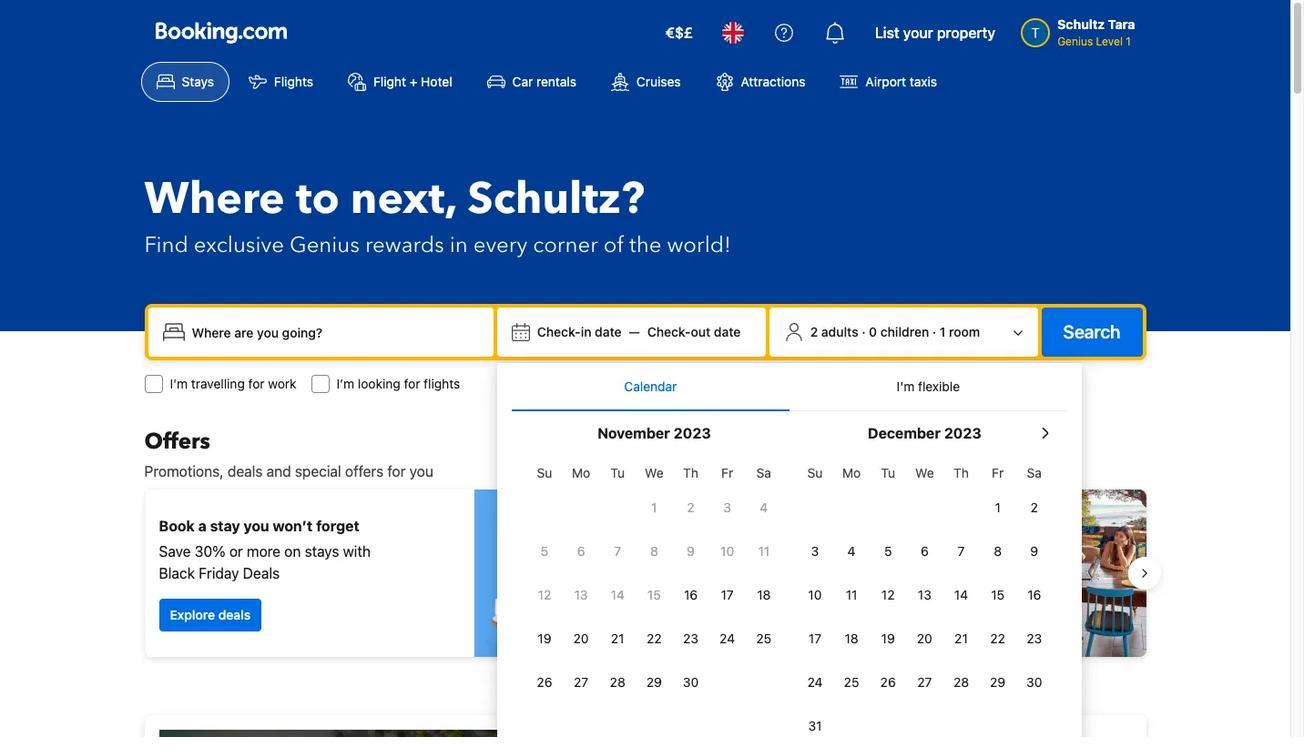 Task type: vqa. For each thing, say whether or not it's contained in the screenshot.


Task type: describe. For each thing, give the bounding box(es) containing it.
3 December 2023 checkbox
[[797, 532, 833, 572]]

10 November 2023 checkbox
[[709, 532, 746, 572]]

7 for the 7 checkbox
[[614, 544, 621, 559]]

flight + hotel link
[[332, 62, 468, 102]]

schultz?
[[468, 169, 645, 230]]

we for november
[[645, 465, 664, 481]]

30%
[[195, 544, 226, 560]]

4 November 2023 checkbox
[[746, 488, 782, 528]]

level
[[1096, 35, 1123, 48]]

0 vertical spatial 3
[[723, 500, 731, 516]]

i'm flexible button
[[790, 363, 1067, 411]]

search
[[1063, 322, 1121, 342]]

16 for 16 december 2023 checkbox
[[1028, 587, 1041, 603]]

1 left 2 checkbox
[[995, 500, 1001, 516]]

grid for november
[[526, 455, 782, 703]]

4 December 2023 checkbox
[[833, 532, 870, 572]]

30 for 30 option
[[683, 675, 699, 690]]

offers
[[144, 427, 210, 457]]

yet
[[850, 507, 872, 524]]

stays
[[305, 544, 339, 560]]

stays
[[182, 74, 214, 89]]

car rentals link
[[471, 62, 592, 102]]

17 for the 17 checkbox
[[721, 587, 734, 603]]

search for black friday deals on stays image
[[474, 490, 638, 658]]

airport taxis link
[[825, 62, 953, 102]]

2 · from the left
[[933, 324, 936, 340]]

term
[[667, 555, 698, 571]]

a for find
[[707, 618, 714, 634]]

offers promotions, deals and special offers for you
[[144, 427, 433, 480]]

list your property
[[875, 25, 996, 41]]

20 November 2023 checkbox
[[563, 619, 599, 659]]

looking
[[358, 376, 400, 392]]

hotel
[[421, 74, 452, 89]]

30 November 2023 checkbox
[[673, 663, 709, 703]]

exclusive
[[194, 230, 284, 260]]

check-out date button
[[640, 316, 748, 349]]

20 for 20 checkbox
[[917, 631, 933, 647]]

Where are you going? field
[[184, 316, 486, 349]]

1 · from the left
[[862, 324, 866, 340]]

30 for 30 checkbox
[[1027, 675, 1042, 690]]

16 November 2023 checkbox
[[673, 576, 709, 616]]

28 November 2023 checkbox
[[599, 663, 636, 703]]

11 December 2023 checkbox
[[833, 576, 870, 616]]

2 check- from the left
[[647, 324, 691, 340]]

2 for december 2023
[[1031, 500, 1038, 516]]

16 for 16 november 2023 option
[[684, 587, 698, 603]]

stay for book
[[210, 518, 240, 535]]

1 inside schultz tara genius level 1
[[1126, 35, 1131, 48]]

23 December 2023 checkbox
[[1016, 619, 1053, 659]]

15 December 2023 checkbox
[[980, 576, 1016, 616]]

24 December 2023 checkbox
[[797, 663, 833, 703]]

2 adults · 0 children · 1 room button
[[777, 315, 1031, 350]]

monthly
[[667, 577, 720, 593]]

find a stay link
[[667, 610, 754, 643]]

7 December 2023 checkbox
[[943, 532, 980, 572]]

calendar
[[624, 379, 677, 394]]

your account menu schultz tara genius level 1 element
[[1021, 8, 1143, 50]]

properties
[[720, 533, 787, 549]]

8 for 8 december 2023 checkbox
[[994, 544, 1002, 559]]

flight + hotel
[[373, 74, 452, 89]]

offering
[[791, 533, 843, 549]]

0
[[869, 324, 877, 340]]

attractions
[[741, 74, 806, 89]]

the
[[629, 230, 662, 260]]

you inside offers promotions, deals and special offers for you
[[409, 464, 433, 480]]

21 December 2023 checkbox
[[943, 619, 980, 659]]

20 December 2023 checkbox
[[907, 619, 943, 659]]

9 November 2023 checkbox
[[673, 532, 709, 572]]

book a stay you won't forget save 30% or more on stays with black friday deals
[[159, 518, 371, 582]]

28 December 2023 checkbox
[[943, 663, 980, 703]]

your for property
[[903, 25, 933, 41]]

28 for '28' option
[[610, 675, 625, 690]]

11 for '11' option
[[846, 587, 857, 603]]

genius inside where to next, schultz? find exclusive genius rewards in every corner of the world!
[[290, 230, 360, 260]]

22 for 22 option
[[990, 631, 1005, 647]]

1 December 2023 checkbox
[[980, 488, 1016, 528]]

8 December 2023 checkbox
[[980, 532, 1016, 572]]

a for book
[[198, 518, 207, 535]]

31
[[808, 719, 822, 734]]

take your longest holiday yet browse properties offering long- term stays, many at reduced monthly rates.
[[667, 507, 881, 593]]

forget
[[316, 518, 359, 535]]

car rentals
[[512, 74, 576, 89]]

9 for 9 november 2023 checkbox
[[687, 544, 695, 559]]

deals inside "region"
[[218, 607, 251, 623]]

travelling
[[191, 376, 245, 392]]

out
[[691, 324, 711, 340]]

16 December 2023 checkbox
[[1016, 576, 1053, 616]]

rewards
[[365, 230, 444, 260]]

november 2023
[[598, 425, 711, 442]]

i'm looking for flights
[[337, 376, 460, 392]]

i'm
[[337, 376, 354, 392]]

18 for 18 november 2023 option
[[757, 587, 771, 603]]

1 left take
[[651, 500, 657, 516]]

1 check- from the left
[[537, 324, 581, 340]]

2023 for december 2023
[[944, 425, 982, 442]]

21 for '21' option
[[611, 631, 624, 647]]

friday
[[199, 566, 239, 582]]

cruises
[[637, 74, 681, 89]]

13 for 13 option
[[918, 587, 932, 603]]

17 November 2023 checkbox
[[709, 576, 746, 616]]

29 for 29 november 2023 option
[[647, 675, 662, 690]]

mo for november
[[572, 465, 590, 481]]

€$£ button
[[655, 11, 704, 55]]

tu for november
[[611, 465, 625, 481]]

11 for 11 november 2023 option
[[758, 544, 770, 559]]

2 adults · 0 children · 1 room
[[810, 324, 980, 340]]

23 November 2023 checkbox
[[673, 619, 709, 659]]

take
[[667, 507, 700, 524]]

tab list containing calendar
[[512, 363, 1067, 413]]

15 for 15 option
[[648, 587, 661, 603]]

in inside where to next, schultz? find exclusive genius rewards in every corner of the world!
[[450, 230, 468, 260]]

27 for "27 november 2023" "checkbox"
[[574, 675, 588, 690]]

black
[[159, 566, 195, 582]]

28 for the 28 checkbox
[[954, 675, 969, 690]]

explore deals
[[170, 607, 251, 623]]

rentals
[[536, 74, 576, 89]]

taxis
[[910, 74, 937, 89]]

+
[[410, 74, 417, 89]]

5 for 5 november 2023 checkbox
[[541, 544, 548, 559]]

december 2023
[[868, 425, 982, 442]]

for for flights
[[404, 376, 420, 392]]

i'm travelling for work
[[170, 376, 296, 392]]

8 for 8 november 2023 checkbox at the bottom
[[650, 544, 658, 559]]

15 for 15 december 2023 checkbox
[[991, 587, 1005, 603]]

1 inside 2 adults · 0 children · 1 room button
[[940, 324, 946, 340]]

10 for 10 december 2023 option
[[808, 587, 822, 603]]

where
[[144, 169, 285, 230]]

13 November 2023 checkbox
[[563, 576, 599, 616]]

12 for the 12 option
[[882, 587, 895, 603]]

14 for the 14 november 2023 option
[[611, 587, 625, 603]]

€$£
[[665, 25, 693, 41]]

for inside offers promotions, deals and special offers for you
[[387, 464, 406, 480]]

airport taxis
[[866, 74, 937, 89]]

12 for 12 checkbox
[[538, 587, 551, 603]]

deals
[[243, 566, 280, 582]]

adults
[[821, 324, 859, 340]]

of
[[604, 230, 624, 260]]

search button
[[1042, 308, 1143, 357]]

4 for 4 november 2023 option
[[760, 500, 768, 516]]

2 November 2023 checkbox
[[673, 488, 709, 528]]

list
[[875, 25, 900, 41]]

at
[[784, 555, 796, 571]]

next,
[[351, 169, 457, 230]]

room
[[949, 324, 980, 340]]

offers main content
[[130, 427, 1161, 738]]

14 December 2023 checkbox
[[943, 576, 980, 616]]

on
[[284, 544, 301, 560]]

26 November 2023 checkbox
[[526, 663, 563, 703]]

7 November 2023 checkbox
[[599, 532, 636, 572]]

17 for 17 option
[[809, 631, 822, 647]]

long-
[[846, 533, 881, 549]]

to
[[296, 169, 340, 230]]



Task type: locate. For each thing, give the bounding box(es) containing it.
0 horizontal spatial 7
[[614, 544, 621, 559]]

sa up 4 november 2023 option
[[757, 465, 771, 481]]

26 right 25 december 2023 option
[[880, 675, 896, 690]]

6 left the 7 checkbox
[[577, 544, 585, 559]]

17 December 2023 checkbox
[[797, 619, 833, 659]]

0 horizontal spatial 17
[[721, 587, 734, 603]]

1 horizontal spatial su
[[807, 465, 823, 481]]

13 inside checkbox
[[574, 587, 588, 603]]

a right book
[[198, 518, 207, 535]]

2 19 from the left
[[881, 631, 895, 647]]

21 for 21 checkbox
[[955, 631, 968, 647]]

6 inside the 6 december 2023 checkbox
[[921, 544, 929, 559]]

5
[[541, 544, 548, 559], [884, 544, 892, 559]]

2 14 from the left
[[954, 587, 968, 603]]

23 for 23 option
[[683, 631, 699, 647]]

won't
[[273, 518, 313, 535]]

21 right 20 checkbox
[[955, 631, 968, 647]]

25 November 2023 checkbox
[[746, 619, 782, 659]]

promotions,
[[144, 464, 224, 480]]

children
[[881, 324, 929, 340]]

2 sa from the left
[[1027, 465, 1042, 481]]

0 horizontal spatial 16
[[684, 587, 698, 603]]

0 horizontal spatial 20
[[573, 631, 589, 647]]

7 left 8 november 2023 checkbox at the bottom
[[614, 544, 621, 559]]

2 9 from the left
[[1030, 544, 1038, 559]]

24
[[720, 631, 735, 647], [807, 675, 823, 690]]

16 inside option
[[684, 587, 698, 603]]

25 inside 25 option
[[756, 631, 772, 647]]

0 horizontal spatial 6
[[577, 544, 585, 559]]

6 December 2023 checkbox
[[907, 532, 943, 572]]

genius inside schultz tara genius level 1
[[1058, 35, 1093, 48]]

explore deals link
[[159, 599, 262, 632]]

grid
[[526, 455, 782, 703], [797, 455, 1053, 738]]

2 inside checkbox
[[687, 500, 695, 516]]

· left 0
[[862, 324, 866, 340]]

30 inside checkbox
[[1027, 675, 1042, 690]]

1 vertical spatial 3
[[811, 544, 819, 559]]

1 horizontal spatial 2
[[810, 324, 818, 340]]

1 horizontal spatial 21
[[955, 631, 968, 647]]

for
[[248, 376, 265, 392], [404, 376, 420, 392], [387, 464, 406, 480]]

28 right 27 'option'
[[954, 675, 969, 690]]

20 for 20 november 2023 option
[[573, 631, 589, 647]]

1 29 from the left
[[647, 675, 662, 690]]

25 for 25 option
[[756, 631, 772, 647]]

work
[[268, 376, 296, 392]]

fr for december 2023
[[992, 465, 1004, 481]]

1 13 from the left
[[574, 587, 588, 603]]

you inside book a stay you won't forget save 30% or more on stays with black friday deals
[[244, 518, 269, 535]]

5 left 6 november 2023 option
[[541, 544, 548, 559]]

your right take
[[703, 507, 735, 524]]

sa for december 2023
[[1027, 465, 1042, 481]]

we down december 2023
[[915, 465, 934, 481]]

8 November 2023 checkbox
[[636, 532, 673, 572]]

1 date from the left
[[595, 324, 622, 340]]

1 26 from the left
[[537, 675, 552, 690]]

0 horizontal spatial 26
[[537, 675, 552, 690]]

19 for 19 checkbox
[[538, 631, 551, 647]]

0 horizontal spatial 23
[[683, 631, 699, 647]]

find inside where to next, schultz? find exclusive genius rewards in every corner of the world!
[[144, 230, 188, 260]]

you right offers
[[409, 464, 433, 480]]

·
[[862, 324, 866, 340], [933, 324, 936, 340]]

1 vertical spatial deals
[[218, 607, 251, 623]]

19 November 2023 checkbox
[[526, 619, 563, 659]]

flight
[[373, 74, 406, 89]]

12 inside option
[[882, 587, 895, 603]]

sa up 2 checkbox
[[1027, 465, 1042, 481]]

9 inside 9 december 2023 checkbox
[[1030, 544, 1038, 559]]

longest
[[739, 507, 792, 524]]

1 vertical spatial 11
[[846, 587, 857, 603]]

29 right '28' option
[[647, 675, 662, 690]]

rates.
[[724, 577, 762, 593]]

2 inside button
[[810, 324, 818, 340]]

0 horizontal spatial th
[[683, 465, 698, 481]]

23 right 22 option
[[1027, 631, 1042, 647]]

23
[[683, 631, 699, 647], [1027, 631, 1042, 647]]

14 right 13 option
[[954, 587, 968, 603]]

1 horizontal spatial 11
[[846, 587, 857, 603]]

grid for december
[[797, 455, 1053, 738]]

save
[[159, 544, 191, 560]]

fr up 3 checkbox
[[721, 465, 733, 481]]

in
[[450, 230, 468, 260], [581, 324, 592, 340]]

or
[[229, 544, 243, 560]]

0 horizontal spatial 2023
[[674, 425, 711, 442]]

find a stay
[[678, 618, 743, 634]]

0 horizontal spatial 29
[[647, 675, 662, 690]]

27 November 2023 checkbox
[[563, 663, 599, 703]]

1 horizontal spatial 5
[[884, 544, 892, 559]]

11 inside option
[[758, 544, 770, 559]]

12 inside checkbox
[[538, 587, 551, 603]]

many
[[744, 555, 780, 571]]

2 16 from the left
[[1028, 587, 1041, 603]]

9 December 2023 checkbox
[[1016, 532, 1053, 572]]

8 inside 8 december 2023 checkbox
[[994, 544, 1002, 559]]

0 horizontal spatial 3
[[723, 500, 731, 516]]

15 inside checkbox
[[991, 587, 1005, 603]]

we for december
[[915, 465, 934, 481]]

2 29 from the left
[[990, 675, 1006, 690]]

1 16 from the left
[[684, 587, 698, 603]]

0 horizontal spatial 10
[[721, 544, 734, 559]]

29 inside checkbox
[[990, 675, 1006, 690]]

15 left 16 november 2023 option
[[648, 587, 661, 603]]

1 su from the left
[[537, 465, 552, 481]]

1 23 from the left
[[683, 631, 699, 647]]

1 th from the left
[[683, 465, 698, 481]]

0 horizontal spatial 8
[[650, 544, 658, 559]]

24 for 24 option
[[807, 675, 823, 690]]

i'm left flexible
[[897, 379, 915, 394]]

19 December 2023 checkbox
[[870, 619, 907, 659]]

find down 16 november 2023 option
[[678, 618, 704, 634]]

list your property link
[[864, 11, 1007, 55]]

stay up or
[[210, 518, 240, 535]]

su
[[537, 465, 552, 481], [807, 465, 823, 481]]

1 horizontal spatial 29
[[990, 675, 1006, 690]]

0 horizontal spatial 2
[[687, 500, 695, 516]]

1 horizontal spatial 14
[[954, 587, 968, 603]]

0 horizontal spatial 9
[[687, 544, 695, 559]]

19 for 19 checkbox
[[881, 631, 895, 647]]

2 7 from the left
[[958, 544, 965, 559]]

1 horizontal spatial 17
[[809, 631, 822, 647]]

31 December 2023 checkbox
[[797, 707, 833, 738]]

19 inside checkbox
[[881, 631, 895, 647]]

4 up properties
[[760, 500, 768, 516]]

special
[[295, 464, 341, 480]]

23 inside option
[[683, 631, 699, 647]]

2 5 from the left
[[884, 544, 892, 559]]

25 for 25 december 2023 option
[[844, 675, 859, 690]]

21 November 2023 checkbox
[[599, 619, 636, 659]]

in left every on the left top of page
[[450, 230, 468, 260]]

2 right 1 option
[[1031, 500, 1038, 516]]

2 22 from the left
[[990, 631, 1005, 647]]

we
[[645, 465, 664, 481], [915, 465, 934, 481]]

0 horizontal spatial 22
[[647, 631, 662, 647]]

in left —
[[581, 324, 592, 340]]

1 horizontal spatial tu
[[881, 465, 895, 481]]

0 vertical spatial 10
[[721, 544, 734, 559]]

0 vertical spatial 11
[[758, 544, 770, 559]]

1 horizontal spatial you
[[409, 464, 433, 480]]

i'm for i'm travelling for work
[[170, 376, 188, 392]]

24 right 23 option
[[720, 631, 735, 647]]

25 December 2023 checkbox
[[833, 663, 870, 703]]

2 up browse
[[687, 500, 695, 516]]

flights link
[[233, 62, 329, 102]]

1 14 from the left
[[611, 587, 625, 603]]

26 inside option
[[880, 675, 896, 690]]

a down the 17 checkbox
[[707, 618, 714, 634]]

9 left stays,
[[687, 544, 695, 559]]

flexible
[[918, 379, 960, 394]]

17 down stays,
[[721, 587, 734, 603]]

19 inside checkbox
[[538, 631, 551, 647]]

for for work
[[248, 376, 265, 392]]

progress bar inside offers main content
[[613, 672, 678, 679]]

1 8 from the left
[[650, 544, 658, 559]]

with
[[343, 544, 371, 560]]

11 left at
[[758, 544, 770, 559]]

0 horizontal spatial find
[[144, 230, 188, 260]]

27 inside 'option'
[[917, 675, 932, 690]]

book
[[159, 518, 195, 535]]

check-in date button
[[530, 316, 629, 349]]

0 vertical spatial in
[[450, 230, 468, 260]]

2 21 from the left
[[955, 631, 968, 647]]

18 for 18 checkbox
[[845, 631, 859, 647]]

1 horizontal spatial we
[[915, 465, 934, 481]]

2 left "adults"
[[810, 324, 818, 340]]

0 horizontal spatial in
[[450, 230, 468, 260]]

1 15 from the left
[[648, 587, 661, 603]]

1 19 from the left
[[538, 631, 551, 647]]

1 horizontal spatial i'm
[[897, 379, 915, 394]]

schultz
[[1058, 16, 1105, 32]]

27 right 26 november 2023 "option"
[[574, 675, 588, 690]]

13 left the 14 november 2023 option
[[574, 587, 588, 603]]

1 mo from the left
[[572, 465, 590, 481]]

23 inside 'option'
[[1027, 631, 1042, 647]]

12 December 2023 checkbox
[[870, 576, 907, 616]]

0 vertical spatial deals
[[227, 464, 263, 480]]

27 right 26 december 2023 option
[[917, 675, 932, 690]]

29 November 2023 checkbox
[[636, 663, 673, 703]]

mo up yet
[[842, 465, 861, 481]]

18 down "many"
[[757, 587, 771, 603]]

0 horizontal spatial 19
[[538, 631, 551, 647]]

6 for 6 november 2023 option
[[577, 544, 585, 559]]

2 for november 2023
[[687, 500, 695, 516]]

16
[[684, 587, 698, 603], [1028, 587, 1041, 603]]

23 for 23 'option'
[[1027, 631, 1042, 647]]

0 horizontal spatial genius
[[290, 230, 360, 260]]

1 horizontal spatial 3
[[811, 544, 819, 559]]

2 inside checkbox
[[1031, 500, 1038, 516]]

date right "out"
[[714, 324, 741, 340]]

property
[[937, 25, 996, 41]]

1 horizontal spatial find
[[678, 618, 704, 634]]

12 November 2023 checkbox
[[526, 576, 563, 616]]

0 vertical spatial 24
[[720, 631, 735, 647]]

0 horizontal spatial check-
[[537, 324, 581, 340]]

1 vertical spatial 4
[[848, 544, 856, 559]]

27 December 2023 checkbox
[[907, 663, 943, 703]]

progress bar
[[613, 672, 678, 679]]

2 26 from the left
[[880, 675, 896, 690]]

28
[[610, 675, 625, 690], [954, 675, 969, 690]]

22 right 21 checkbox
[[990, 631, 1005, 647]]

7 inside "checkbox"
[[958, 544, 965, 559]]

check-in date — check-out date
[[537, 324, 741, 340]]

22 for 22 november 2023 checkbox
[[647, 631, 662, 647]]

29 for 29 december 2023 checkbox
[[990, 675, 1006, 690]]

5 right long-
[[884, 544, 892, 559]]

3 right 2 november 2023 checkbox
[[723, 500, 731, 516]]

1 horizontal spatial th
[[954, 465, 969, 481]]

10 down reduced
[[808, 587, 822, 603]]

0 horizontal spatial 5
[[541, 544, 548, 559]]

15 November 2023 checkbox
[[636, 576, 673, 616]]

for right offers
[[387, 464, 406, 480]]

sa for november 2023
[[757, 465, 771, 481]]

10 December 2023 checkbox
[[797, 576, 833, 616]]

—
[[629, 324, 640, 340]]

your for longest
[[703, 507, 735, 524]]

1 vertical spatial you
[[244, 518, 269, 535]]

17 inside checkbox
[[721, 587, 734, 603]]

stay down the 17 checkbox
[[718, 618, 743, 634]]

1 vertical spatial your
[[703, 507, 735, 524]]

13 December 2023 checkbox
[[907, 576, 943, 616]]

fr for november 2023
[[721, 465, 733, 481]]

18 November 2023 checkbox
[[746, 576, 782, 616]]

13 right the 12 option
[[918, 587, 932, 603]]

1 vertical spatial 10
[[808, 587, 822, 603]]

2023 right november at the bottom of the page
[[674, 425, 711, 442]]

12 left 13 november 2023 checkbox
[[538, 587, 551, 603]]

find down the where
[[144, 230, 188, 260]]

30 December 2023 checkbox
[[1016, 663, 1053, 703]]

0 vertical spatial find
[[144, 230, 188, 260]]

28 right "27 november 2023" "checkbox"
[[610, 675, 625, 690]]

tu down november at the bottom of the page
[[611, 465, 625, 481]]

14 for "14 december 2023" "checkbox"
[[954, 587, 968, 603]]

26
[[537, 675, 552, 690], [880, 675, 896, 690]]

stays link
[[141, 62, 229, 102]]

check- left —
[[537, 324, 581, 340]]

14 right 13 november 2023 checkbox
[[611, 587, 625, 603]]

stay inside book a stay you won't forget save 30% or more on stays with black friday deals
[[210, 518, 240, 535]]

1 horizontal spatial in
[[581, 324, 592, 340]]

airport
[[866, 74, 906, 89]]

1 horizontal spatial 26
[[880, 675, 896, 690]]

1 5 from the left
[[541, 544, 548, 559]]

genius down schultz at the top of the page
[[1058, 35, 1093, 48]]

0 horizontal spatial 11
[[758, 544, 770, 559]]

27 for 27 'option'
[[917, 675, 932, 690]]

booking.com image
[[155, 22, 286, 44]]

0 vertical spatial 25
[[756, 631, 772, 647]]

1 horizontal spatial 25
[[844, 675, 859, 690]]

2
[[810, 324, 818, 340], [687, 500, 695, 516], [1031, 500, 1038, 516]]

7
[[614, 544, 621, 559], [958, 544, 965, 559]]

2 mo from the left
[[842, 465, 861, 481]]

1 horizontal spatial 8
[[994, 544, 1002, 559]]

1 horizontal spatial 30
[[1027, 675, 1042, 690]]

1 fr from the left
[[721, 465, 733, 481]]

0 horizontal spatial 25
[[756, 631, 772, 647]]

12 right '11' option
[[882, 587, 895, 603]]

genius down to
[[290, 230, 360, 260]]

1 horizontal spatial 22
[[990, 631, 1005, 647]]

4
[[760, 500, 768, 516], [848, 544, 856, 559]]

tab list
[[512, 363, 1067, 413]]

1 vertical spatial in
[[581, 324, 592, 340]]

world!
[[667, 230, 731, 260]]

0 horizontal spatial 14
[[611, 587, 625, 603]]

1 horizontal spatial 4
[[848, 544, 856, 559]]

fr up 1 option
[[992, 465, 1004, 481]]

3 right at
[[811, 544, 819, 559]]

17 left 18 checkbox
[[809, 631, 822, 647]]

1 we from the left
[[645, 465, 664, 481]]

1 6 from the left
[[577, 544, 585, 559]]

9
[[687, 544, 695, 559], [1030, 544, 1038, 559]]

28 inside checkbox
[[954, 675, 969, 690]]

0 horizontal spatial sa
[[757, 465, 771, 481]]

8 right 7 "checkbox"
[[994, 544, 1002, 559]]

12
[[538, 587, 551, 603], [882, 587, 895, 603]]

1 horizontal spatial a
[[707, 618, 714, 634]]

1 27 from the left
[[574, 675, 588, 690]]

5 for 5 checkbox
[[884, 544, 892, 559]]

0 horizontal spatial 4
[[760, 500, 768, 516]]

0 vertical spatial you
[[409, 464, 433, 480]]

check- right —
[[647, 324, 691, 340]]

2 we from the left
[[915, 465, 934, 481]]

cruises link
[[596, 62, 696, 102]]

i'm flexible
[[897, 379, 960, 394]]

0 vertical spatial 17
[[721, 587, 734, 603]]

0 horizontal spatial i'm
[[170, 376, 188, 392]]

0 vertical spatial a
[[198, 518, 207, 535]]

tu for december
[[881, 465, 895, 481]]

1 horizontal spatial 13
[[918, 587, 932, 603]]

23 right 22 november 2023 checkbox
[[683, 631, 699, 647]]

27 inside "checkbox"
[[574, 675, 588, 690]]

1 horizontal spatial 12
[[882, 587, 895, 603]]

attractions link
[[700, 62, 821, 102]]

2 13 from the left
[[918, 587, 932, 603]]

reduced
[[800, 555, 855, 571]]

3 November 2023 checkbox
[[709, 488, 746, 528]]

6 right 5 checkbox
[[921, 544, 929, 559]]

th up 2 november 2023 checkbox
[[683, 465, 698, 481]]

mo up 6 november 2023 option
[[572, 465, 590, 481]]

18 right 17 option
[[845, 631, 859, 647]]

and
[[267, 464, 291, 480]]

6 November 2023 checkbox
[[563, 532, 599, 572]]

2 20 from the left
[[917, 631, 933, 647]]

14 inside "checkbox"
[[954, 587, 968, 603]]

2 30 from the left
[[1027, 675, 1042, 690]]

1 horizontal spatial sa
[[1027, 465, 1042, 481]]

1 tu from the left
[[611, 465, 625, 481]]

20 inside checkbox
[[917, 631, 933, 647]]

every
[[473, 230, 528, 260]]

take your longest holiday yet image
[[982, 490, 1146, 658]]

21 right 20 november 2023 option
[[611, 631, 624, 647]]

29 inside option
[[647, 675, 662, 690]]

su up 5 november 2023 checkbox
[[537, 465, 552, 481]]

1 horizontal spatial 15
[[991, 587, 1005, 603]]

1 12 from the left
[[538, 587, 551, 603]]

26 inside "option"
[[537, 675, 552, 690]]

2 December 2023 checkbox
[[1016, 488, 1053, 528]]

9 right 8 december 2023 checkbox
[[1030, 544, 1038, 559]]

4 right offering
[[848, 544, 856, 559]]

you up more
[[244, 518, 269, 535]]

1 horizontal spatial 23
[[1027, 631, 1042, 647]]

30 inside option
[[683, 675, 699, 690]]

1 21 from the left
[[611, 631, 624, 647]]

22 left 23 option
[[647, 631, 662, 647]]

2 su from the left
[[807, 465, 823, 481]]

19 left 20 november 2023 option
[[538, 631, 551, 647]]

i'm for i'm flexible
[[897, 379, 915, 394]]

flights
[[274, 74, 313, 89]]

holiday
[[795, 507, 846, 524]]

1 grid from the left
[[526, 455, 782, 703]]

6 for the 6 december 2023 checkbox
[[921, 544, 929, 559]]

29 right the 28 checkbox
[[990, 675, 1006, 690]]

tu down december
[[881, 465, 895, 481]]

8 left term
[[650, 544, 658, 559]]

30 right 29 december 2023 checkbox
[[1027, 675, 1042, 690]]

11 right 10 december 2023 option
[[846, 587, 857, 603]]

fr
[[721, 465, 733, 481], [992, 465, 1004, 481]]

november
[[598, 425, 670, 442]]

1 horizontal spatial 10
[[808, 587, 822, 603]]

21 inside option
[[611, 631, 624, 647]]

su for november
[[537, 465, 552, 481]]

offers
[[345, 464, 384, 480]]

th for december 2023
[[954, 465, 969, 481]]

su for december
[[807, 465, 823, 481]]

calendar button
[[512, 363, 790, 411]]

29
[[647, 675, 662, 690], [990, 675, 1006, 690]]

th for november 2023
[[683, 465, 698, 481]]

2 horizontal spatial 2
[[1031, 500, 1038, 516]]

1 2023 from the left
[[674, 425, 711, 442]]

26 December 2023 checkbox
[[870, 663, 907, 703]]

deals inside offers promotions, deals and special offers for you
[[227, 464, 263, 480]]

4 for 4 december 2023 option
[[848, 544, 856, 559]]

1 7 from the left
[[614, 544, 621, 559]]

20 inside option
[[573, 631, 589, 647]]

1 22 from the left
[[647, 631, 662, 647]]

19
[[538, 631, 551, 647], [881, 631, 895, 647]]

region containing take your longest holiday yet
[[130, 483, 1161, 665]]

1 vertical spatial genius
[[290, 230, 360, 260]]

0 horizontal spatial mo
[[572, 465, 590, 481]]

deals left and
[[227, 464, 263, 480]]

26 for 26 december 2023 option
[[880, 675, 896, 690]]

2023 for november 2023
[[674, 425, 711, 442]]

16 down term
[[684, 587, 698, 603]]

mo for december
[[842, 465, 861, 481]]

7 for 7 "checkbox"
[[958, 544, 965, 559]]

25 inside 25 december 2023 option
[[844, 675, 859, 690]]

5 November 2023 checkbox
[[526, 532, 563, 572]]

11 November 2023 checkbox
[[746, 532, 782, 572]]

2 date from the left
[[714, 324, 741, 340]]

22 December 2023 checkbox
[[980, 619, 1016, 659]]

2 23 from the left
[[1027, 631, 1042, 647]]

th down december 2023
[[954, 465, 969, 481]]

11 inside option
[[846, 587, 857, 603]]

2 grid from the left
[[797, 455, 1053, 738]]

1 horizontal spatial fr
[[992, 465, 1004, 481]]

19 left 20 checkbox
[[881, 631, 895, 647]]

2 8 from the left
[[994, 544, 1002, 559]]

0 vertical spatial your
[[903, 25, 933, 41]]

a inside book a stay you won't forget save 30% or more on stays with black friday deals
[[198, 518, 207, 535]]

0 vertical spatial genius
[[1058, 35, 1093, 48]]

14 inside option
[[611, 587, 625, 603]]

more
[[247, 544, 281, 560]]

22 inside option
[[990, 631, 1005, 647]]

1 horizontal spatial 19
[[881, 631, 895, 647]]

2 12 from the left
[[882, 587, 895, 603]]

16 inside checkbox
[[1028, 587, 1041, 603]]

24 November 2023 checkbox
[[709, 619, 746, 659]]

0 horizontal spatial you
[[244, 518, 269, 535]]

30 right 29 november 2023 option
[[683, 675, 699, 690]]

18 inside option
[[757, 587, 771, 603]]

0 horizontal spatial a
[[198, 518, 207, 535]]

your inside take your longest holiday yet browse properties offering long- term stays, many at reduced monthly rates.
[[703, 507, 735, 524]]

16 right 15 december 2023 checkbox
[[1028, 587, 1041, 603]]

1 horizontal spatial 18
[[845, 631, 859, 647]]

1 20 from the left
[[573, 631, 589, 647]]

2 15 from the left
[[991, 587, 1005, 603]]

15 inside option
[[648, 587, 661, 603]]

browse
[[667, 533, 716, 549]]

30
[[683, 675, 699, 690], [1027, 675, 1042, 690]]

december
[[868, 425, 941, 442]]

25 right 24 option
[[844, 675, 859, 690]]

9 inside 9 november 2023 checkbox
[[687, 544, 695, 559]]

2 27 from the left
[[917, 675, 932, 690]]

0 horizontal spatial 24
[[720, 631, 735, 647]]

stays,
[[702, 555, 740, 571]]

5 December 2023 checkbox
[[870, 532, 907, 572]]

7 left 8 december 2023 checkbox
[[958, 544, 965, 559]]

1 November 2023 checkbox
[[636, 488, 673, 528]]

25
[[756, 631, 772, 647], [844, 675, 859, 690]]

region
[[130, 483, 1161, 665]]

10
[[721, 544, 734, 559], [808, 587, 822, 603]]

1 horizontal spatial grid
[[797, 455, 1053, 738]]

deals right explore
[[218, 607, 251, 623]]

1 sa from the left
[[757, 465, 771, 481]]

2 fr from the left
[[992, 465, 1004, 481]]

22 November 2023 checkbox
[[636, 619, 673, 659]]

18 December 2023 checkbox
[[833, 619, 870, 659]]

th
[[683, 465, 698, 481], [954, 465, 969, 481]]

18 inside checkbox
[[845, 631, 859, 647]]

i'm left travelling
[[170, 376, 188, 392]]

1 horizontal spatial 16
[[1028, 587, 1041, 603]]

1 9 from the left
[[687, 544, 695, 559]]

1 vertical spatial 17
[[809, 631, 822, 647]]

2 6 from the left
[[921, 544, 929, 559]]

1
[[1126, 35, 1131, 48], [940, 324, 946, 340], [651, 500, 657, 516], [995, 500, 1001, 516]]

28 inside '28' option
[[610, 675, 625, 690]]

10 left "many"
[[721, 544, 734, 559]]

1 28 from the left
[[610, 675, 625, 690]]

1 left room
[[940, 324, 946, 340]]

corner
[[533, 230, 598, 260]]

2 28 from the left
[[954, 675, 969, 690]]

date
[[595, 324, 622, 340], [714, 324, 741, 340]]

find inside "region"
[[678, 618, 704, 634]]

26 for 26 november 2023 "option"
[[537, 675, 552, 690]]

6 inside 6 november 2023 option
[[577, 544, 585, 559]]

13 inside option
[[918, 587, 932, 603]]

1 30 from the left
[[683, 675, 699, 690]]

24 left 25 december 2023 option
[[807, 675, 823, 690]]

9 for 9 december 2023 checkbox
[[1030, 544, 1038, 559]]

21 inside checkbox
[[955, 631, 968, 647]]

where to next, schultz? find exclusive genius rewards in every corner of the world!
[[144, 169, 731, 260]]

3
[[723, 500, 731, 516], [811, 544, 819, 559]]

7 inside checkbox
[[614, 544, 621, 559]]

i'm inside button
[[897, 379, 915, 394]]

29 December 2023 checkbox
[[980, 663, 1016, 703]]

24 for 24 november 2023 option
[[720, 631, 735, 647]]

flights
[[424, 376, 460, 392]]

1 horizontal spatial genius
[[1058, 35, 1093, 48]]

10 for 10 november 2023 option
[[721, 544, 734, 559]]

for left work
[[248, 376, 265, 392]]

stay for find
[[718, 618, 743, 634]]

2023 down flexible
[[944, 425, 982, 442]]

14 November 2023 checkbox
[[599, 576, 636, 616]]

2 th from the left
[[954, 465, 969, 481]]

0 horizontal spatial grid
[[526, 455, 782, 703]]

explore
[[170, 607, 215, 623]]

0 horizontal spatial we
[[645, 465, 664, 481]]

1 horizontal spatial 27
[[917, 675, 932, 690]]

26 left "27 november 2023" "checkbox"
[[537, 675, 552, 690]]

2 tu from the left
[[881, 465, 895, 481]]

8 inside 8 november 2023 checkbox
[[650, 544, 658, 559]]

25 right 24 november 2023 option
[[756, 631, 772, 647]]

0 horizontal spatial tu
[[611, 465, 625, 481]]

we up 1 option
[[645, 465, 664, 481]]

0 vertical spatial stay
[[210, 518, 240, 535]]

for left "flights"
[[404, 376, 420, 392]]

1 vertical spatial 18
[[845, 631, 859, 647]]

a
[[198, 518, 207, 535], [707, 618, 714, 634]]

1 horizontal spatial 20
[[917, 631, 933, 647]]

su up holiday
[[807, 465, 823, 481]]

2 2023 from the left
[[944, 425, 982, 442]]

1 horizontal spatial 28
[[954, 675, 969, 690]]

13 for 13 november 2023 checkbox
[[574, 587, 588, 603]]

1 horizontal spatial check-
[[647, 324, 691, 340]]

22 inside checkbox
[[647, 631, 662, 647]]

15 right "14 december 2023" "checkbox"
[[991, 587, 1005, 603]]

17 inside option
[[809, 631, 822, 647]]



